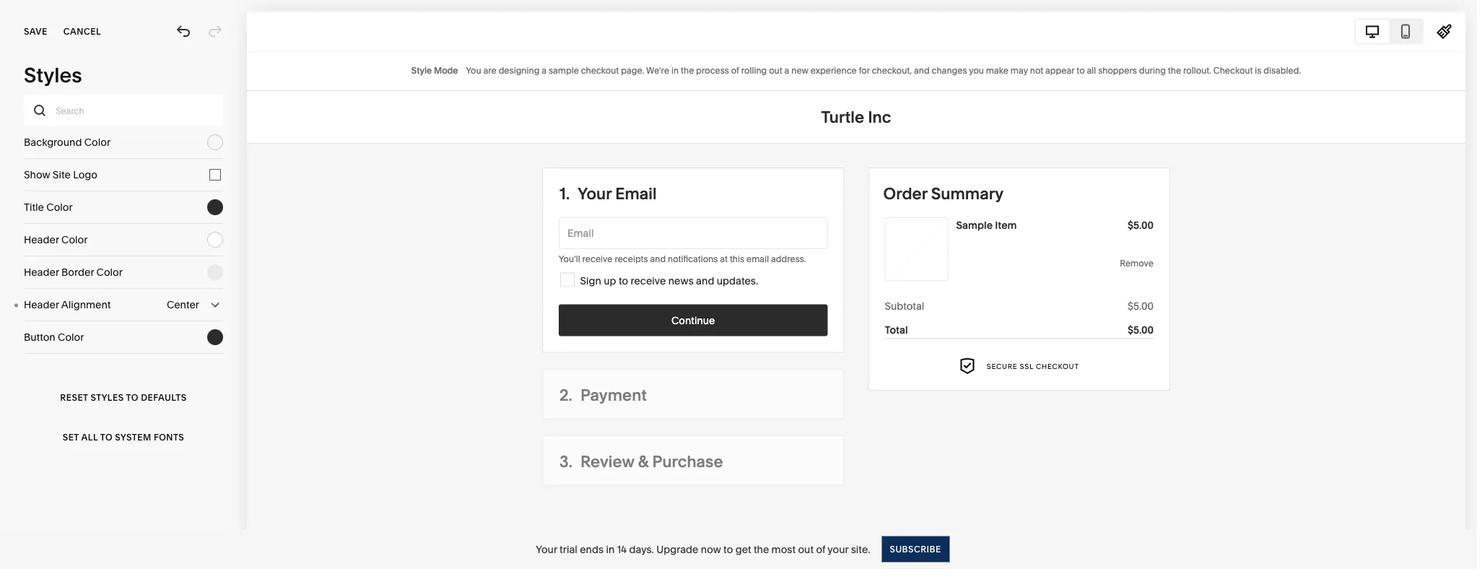 Task type: vqa. For each thing, say whether or not it's contained in the screenshot.
the to in the Set all to system fonts button
no



Task type: locate. For each thing, give the bounding box(es) containing it.
title
[[24, 201, 44, 213]]

header for header color
[[24, 234, 59, 246]]

site
[[53, 169, 71, 181]]

to left get
[[724, 543, 733, 555]]

system
[[115, 432, 151, 442]]

your trial ends in 14 days. upgrade now to get the most out of your site.
[[536, 543, 871, 555]]

Header Alignment field
[[24, 289, 223, 321]]

color right title
[[46, 201, 73, 213]]

header border color button
[[24, 256, 223, 288]]

set all to system fonts
[[63, 432, 184, 442]]

header inside header alignment "field"
[[24, 299, 59, 311]]

button color button
[[24, 321, 223, 353]]

save button
[[24, 16, 47, 48]]

logo
[[73, 169, 98, 181]]

0 horizontal spatial to
[[100, 432, 113, 442]]

header inside the header color button
[[24, 234, 59, 246]]

center
[[167, 299, 199, 311]]

color
[[84, 136, 111, 148], [46, 201, 73, 213], [61, 234, 88, 246], [96, 266, 123, 278], [58, 331, 84, 343]]

0 vertical spatial to
[[126, 392, 139, 403]]

title color button
[[24, 191, 223, 223]]

header up button
[[24, 299, 59, 311]]

color for button color
[[58, 331, 84, 343]]

2 vertical spatial header
[[24, 299, 59, 311]]

subscribe
[[890, 544, 942, 554]]

header alignment
[[24, 299, 111, 311]]

color right border
[[96, 266, 123, 278]]

cancel
[[63, 26, 101, 37]]

reset styles to defaults button
[[24, 378, 223, 417]]

1 horizontal spatial to
[[126, 392, 139, 403]]

1 header from the top
[[24, 234, 59, 246]]

styles down save button
[[24, 63, 82, 87]]

color right button
[[58, 331, 84, 343]]

button
[[24, 331, 55, 343]]

header color
[[24, 234, 88, 246]]

header down header color
[[24, 266, 59, 278]]

days.
[[629, 543, 654, 555]]

3 header from the top
[[24, 299, 59, 311]]

border
[[61, 266, 94, 278]]

color up "logo"
[[84, 136, 111, 148]]

the
[[754, 543, 769, 555]]

alignment
[[61, 299, 111, 311]]

color for title color
[[46, 201, 73, 213]]

2 header from the top
[[24, 266, 59, 278]]

1 vertical spatial to
[[100, 432, 113, 442]]

button color
[[24, 331, 84, 343]]

color up header border color
[[61, 234, 88, 246]]

1 vertical spatial header
[[24, 266, 59, 278]]

styles right reset
[[91, 392, 124, 403]]

header down title color
[[24, 234, 59, 246]]

reset styles to defaults
[[60, 392, 187, 403]]

of
[[816, 543, 826, 555]]

color for header color
[[61, 234, 88, 246]]

header border color
[[24, 266, 123, 278]]

0 vertical spatial header
[[24, 234, 59, 246]]

ends
[[580, 543, 604, 555]]

to for all
[[100, 432, 113, 442]]

to left defaults
[[126, 392, 139, 403]]

header
[[24, 234, 59, 246], [24, 266, 59, 278], [24, 299, 59, 311]]

0 vertical spatial styles
[[24, 63, 82, 87]]

styles
[[24, 63, 82, 87], [91, 392, 124, 403]]

upgrade
[[657, 543, 699, 555]]

header color button
[[24, 224, 223, 256]]

to for styles
[[126, 392, 139, 403]]

reset
[[60, 392, 88, 403]]

out
[[798, 543, 814, 555]]

styles inside button
[[91, 392, 124, 403]]

tab list
[[1356, 20, 1423, 43]]

2 vertical spatial to
[[724, 543, 733, 555]]

1 horizontal spatial styles
[[91, 392, 124, 403]]

to right all
[[100, 432, 113, 442]]

header inside header border color button
[[24, 266, 59, 278]]

1 vertical spatial styles
[[91, 392, 124, 403]]

now
[[701, 543, 721, 555]]

site.
[[851, 543, 871, 555]]

to
[[126, 392, 139, 403], [100, 432, 113, 442], [724, 543, 733, 555]]



Task type: describe. For each thing, give the bounding box(es) containing it.
set
[[63, 432, 79, 442]]

your
[[536, 543, 557, 555]]

background color
[[24, 136, 111, 148]]

title color
[[24, 201, 73, 213]]

0 horizontal spatial styles
[[24, 63, 82, 87]]

color for background color
[[84, 136, 111, 148]]

2 horizontal spatial to
[[724, 543, 733, 555]]

trial
[[560, 543, 578, 555]]

save
[[24, 26, 47, 37]]

set all to system fonts button
[[24, 417, 223, 457]]

most
[[772, 543, 796, 555]]

header for header border color
[[24, 266, 59, 278]]

get
[[736, 543, 752, 555]]

your
[[828, 543, 849, 555]]

background color button
[[24, 126, 223, 158]]

in
[[606, 543, 615, 555]]

fonts
[[154, 432, 184, 442]]

subscribe button
[[882, 536, 950, 562]]

show
[[24, 169, 50, 181]]

redo image
[[207, 24, 223, 40]]

header for header alignment
[[24, 299, 59, 311]]

14
[[617, 543, 627, 555]]

defaults
[[141, 392, 187, 403]]

all
[[81, 432, 98, 442]]

undo image
[[176, 24, 191, 40]]

cancel button
[[63, 16, 101, 48]]

background
[[24, 136, 82, 148]]

show site logo
[[24, 169, 98, 181]]

Search text field
[[24, 95, 223, 126]]



